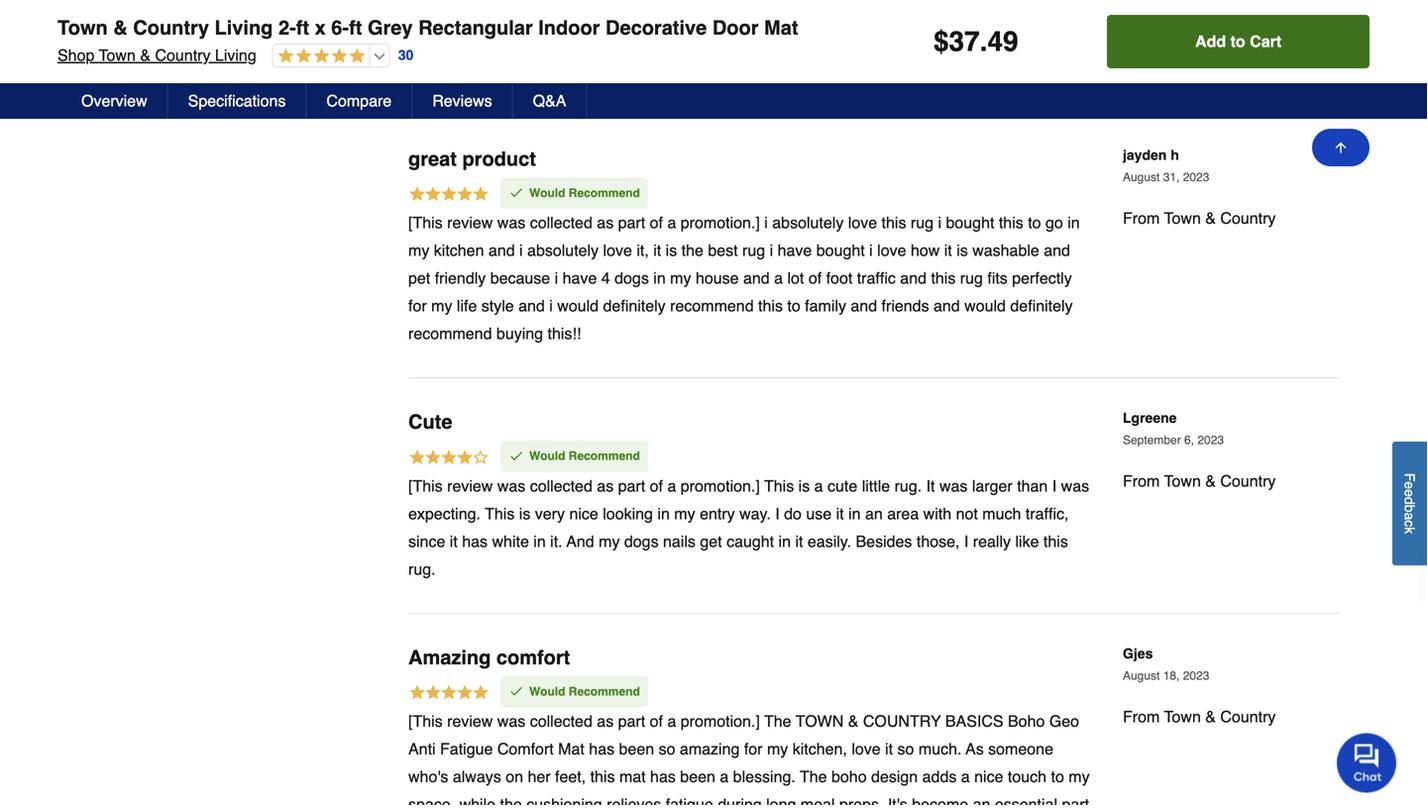 Task type: locate. For each thing, give the bounding box(es) containing it.
for inside [this review was collected as part of a promotion.] i absolutely love this rug i bought this to go in my kitchen and i absolutely love it, it is the best rug i have bought i love how it is washable and pet friendly because i have 4 dogs in my house and a lot of foot traffic and this rug fits perfectly for my life style and i would definitely recommend this to family and friends and would definitely recommend buying this!!
[[408, 297, 427, 315]]

3 collected from the top
[[530, 713, 592, 731]]

rug
[[911, 214, 934, 232], [742, 241, 765, 260], [960, 269, 983, 288]]

dogs
[[615, 269, 649, 288], [624, 533, 659, 551]]

very
[[535, 505, 565, 523]]

dogs down looking
[[624, 533, 659, 551]]

1 vertical spatial mat
[[558, 740, 585, 759]]

to right touch
[[1051, 768, 1064, 786]]

much
[[982, 505, 1021, 523]]

1 horizontal spatial ft
[[349, 16, 362, 39]]

has left white at the left
[[462, 533, 488, 551]]

2 [this from the top
[[408, 477, 443, 495]]

from town & country down the 18,
[[1123, 708, 1276, 726]]

it right use
[[836, 505, 844, 523]]

it right the it,
[[653, 241, 661, 260]]

1 horizontal spatial would
[[964, 297, 1006, 315]]

recommend down house
[[670, 297, 754, 315]]

the down on
[[500, 796, 522, 806]]

would recommend up the it,
[[529, 186, 640, 200]]

been up fatigue
[[680, 768, 715, 786]]

1 vertical spatial checkmark image
[[508, 448, 524, 464]]

mat right door
[[764, 16, 798, 39]]

ft left grey
[[349, 16, 362, 39]]

2 vertical spatial as
[[597, 713, 614, 731]]

& down lgreene september 6, 2023
[[1205, 472, 1216, 491]]

who's
[[408, 768, 448, 786]]

49
[[988, 26, 1018, 57]]

it right how
[[944, 241, 952, 260]]

2023 inside lgreene september 6, 2023
[[1198, 434, 1224, 448]]

0 vertical spatial absolutely
[[772, 214, 844, 232]]

0 horizontal spatial nice
[[569, 505, 598, 523]]

[this up kitchen
[[408, 214, 443, 232]]

4 stars image
[[408, 448, 490, 470]]

has up the relieves
[[589, 740, 615, 759]]

larger
[[972, 477, 1013, 495]]

1 vertical spatial from town & country
[[1123, 472, 1276, 491]]

1 horizontal spatial definitely
[[1010, 297, 1073, 315]]

would
[[529, 186, 565, 200], [529, 450, 565, 463], [529, 685, 565, 699]]

collected up the because
[[530, 214, 592, 232]]

0 vertical spatial for
[[408, 297, 427, 315]]

[this inside the [this review was collected as part of a promotion.] the town & country basics boho geo anti fatigue comfort mat has been so amazing for my kitchen, love it so much. as someone who's always on her feet, this mat has been a blessing. the boho design adds a nice touch to my space, while the cushioning relieves fatigue during long meal preps. it's become an essential p
[[408, 713, 443, 731]]

review inside the [this review was collected as part of a promotion.] the town & country basics boho geo anti fatigue comfort mat has been so amazing for my kitchen, love it so much. as someone who's always on her feet, this mat has been a blessing. the boho design adds a nice touch to my space, while the cushioning relieves fatigue during long meal preps. it's become an essential p
[[447, 713, 493, 731]]

checkmark image
[[508, 185, 524, 201], [508, 448, 524, 464], [508, 684, 524, 700]]

this inside the [this review was collected as part of a promotion.] the town & country basics boho geo anti fatigue comfort mat has been so amazing for my kitchen, love it so much. as someone who's always on her feet, this mat has been a blessing. the boho design adds a nice touch to my space, while the cushioning relieves fatigue during long meal preps. it's become an essential p
[[590, 768, 615, 786]]

was up comfort on the bottom left of the page
[[497, 713, 526, 731]]

as inside the [this review was collected as part of a promotion.] the town & country basics boho geo anti fatigue comfort mat has been so amazing for my kitchen, love it so much. as someone who's always on her feet, this mat has been a blessing. the boho design adds a nice touch to my space, while the cushioning relieves fatigue during long meal preps. it's become an essential p
[[597, 713, 614, 731]]

august down jayden
[[1123, 170, 1160, 184]]

1 vertical spatial promotion.]
[[681, 477, 760, 495]]

1 vertical spatial recommend
[[408, 325, 492, 343]]

little
[[862, 477, 890, 495]]

0 horizontal spatial would
[[557, 297, 599, 315]]

18,
[[1163, 669, 1180, 683]]

than
[[1017, 477, 1048, 495]]

for down pet on the left top
[[408, 297, 427, 315]]

1 vertical spatial review
[[447, 477, 493, 495]]

the
[[764, 713, 791, 731], [800, 768, 827, 786]]

life
[[457, 297, 477, 315]]

0 horizontal spatial bought
[[816, 241, 865, 260]]

3 from from the top
[[1123, 708, 1160, 726]]

2 promotion.] from the top
[[681, 477, 760, 495]]

2 august from the top
[[1123, 669, 1160, 683]]

0 vertical spatial from town & country
[[1123, 209, 1276, 227]]

part inside [this review was collected as part of a promotion.] i absolutely love this rug i bought this to go in my kitchen and i absolutely love it, it is the best rug i have bought i love how it is washable and pet friendly because i have 4 dogs in my house and a lot of foot traffic and this rug fits perfectly for my life style and i would definitely recommend this to family and friends and would definitely recommend buying this!!
[[618, 214, 645, 232]]

promotion.] inside [this review was collected as part of a promotion.] i absolutely love this rug i bought this to go in my kitchen and i absolutely love it, it is the best rug i have bought i love how it is washable and pet friendly because i have 4 dogs in my house and a lot of foot traffic and this rug fits perfectly for my life style and i would definitely recommend this to family and friends and would definitely recommend buying this!!
[[681, 214, 760, 232]]

&
[[113, 16, 128, 39], [140, 46, 151, 64], [1205, 209, 1216, 227], [1205, 472, 1216, 491], [1205, 708, 1216, 726], [848, 713, 859, 731]]

was inside the [this review was collected as part of a promotion.] the town & country basics boho geo anti fatigue comfort mat has been so amazing for my kitchen, love it so much. as someone who's always on her feet, this mat has been a blessing. the boho design adds a nice touch to my space, while the cushioning relieves fatigue during long meal preps. it's become an essential p
[[497, 713, 526, 731]]

6-
[[331, 16, 349, 39]]

3 checkmark image from the top
[[508, 684, 524, 700]]

living left 2-
[[215, 16, 273, 39]]

1 horizontal spatial an
[[973, 796, 990, 806]]

[this inside [this review was collected as part of a promotion.] this is a cute little rug. it was larger than i was expecting. this is very nice looking in my entry way. i do use it in an area with not much traffic, since it has white in it. and my dogs nails get caught in it easily. besides those, i really like this rug.
[[408, 477, 443, 495]]

since
[[408, 533, 445, 551]]

1 vertical spatial nice
[[974, 768, 1003, 786]]

was for cute
[[497, 477, 526, 495]]

collected for great product
[[530, 214, 592, 232]]

2 recommend from the top
[[569, 450, 640, 463]]

0 vertical spatial as
[[597, 214, 614, 232]]

1 review from the top
[[447, 214, 493, 232]]

nice up and
[[569, 505, 598, 523]]

1 vertical spatial the
[[800, 768, 827, 786]]

0 horizontal spatial the
[[764, 713, 791, 731]]

2 would from the top
[[529, 450, 565, 463]]

2 vertical spatial would recommend
[[529, 685, 640, 699]]

lgreene
[[1123, 410, 1177, 426]]

[this up anti
[[408, 713, 443, 731]]

1 ft from the left
[[296, 16, 309, 39]]

0 vertical spatial an
[[865, 505, 883, 523]]

0 horizontal spatial the
[[500, 796, 522, 806]]

0 vertical spatial part
[[618, 214, 645, 232]]

as inside [this review was collected as part of a promotion.] i absolutely love this rug i bought this to go in my kitchen and i absolutely love it, it is the best rug i have bought i love how it is washable and pet friendly because i have 4 dogs in my house and a lot of foot traffic and this rug fits perfectly for my life style and i would definitely recommend this to family and friends and would definitely recommend buying this!!
[[597, 214, 614, 232]]

is
[[666, 241, 677, 260], [957, 241, 968, 260], [798, 477, 810, 495], [519, 505, 531, 523]]

2 vertical spatial recommend
[[569, 685, 640, 699]]

foot
[[826, 269, 853, 288]]

2 vertical spatial review
[[447, 713, 493, 731]]

2 5 stars image from the top
[[408, 684, 490, 705]]

2 as from the top
[[597, 477, 614, 495]]

1 vertical spatial dogs
[[624, 533, 659, 551]]

checkmark image for amazing comfort
[[508, 684, 524, 700]]

absolutely up the because
[[527, 241, 599, 260]]

essential
[[995, 796, 1057, 806]]

0 vertical spatial living
[[215, 16, 273, 39]]

is right how
[[957, 241, 968, 260]]

1 horizontal spatial rug
[[911, 214, 934, 232]]

this up "traffic"
[[882, 214, 906, 232]]

2023 right 31, on the right top of page
[[1183, 170, 1209, 184]]

my right touch
[[1069, 768, 1090, 786]]

1 august from the top
[[1123, 170, 1160, 184]]

would for amazing comfort
[[529, 685, 565, 699]]

d
[[1402, 497, 1418, 505]]

meal
[[801, 796, 835, 806]]

i left the really in the bottom of the page
[[964, 533, 969, 551]]

rectangular
[[418, 16, 533, 39]]

2 vertical spatial from town & country
[[1123, 708, 1276, 726]]

part up mat
[[618, 713, 645, 731]]

2 collected from the top
[[530, 477, 592, 495]]

recommend up the it,
[[569, 186, 640, 200]]

0 horizontal spatial definitely
[[603, 297, 666, 315]]

anti
[[408, 740, 436, 759]]

1 horizontal spatial this
[[764, 477, 794, 495]]

3 review from the top
[[447, 713, 493, 731]]

it
[[926, 477, 935, 495]]

1 horizontal spatial mat
[[764, 16, 798, 39]]

1 vertical spatial [this
[[408, 477, 443, 495]]

have left 4
[[563, 269, 597, 288]]

this up the do
[[764, 477, 794, 495]]

has
[[462, 533, 488, 551], [589, 740, 615, 759], [650, 768, 676, 786]]

2 vertical spatial promotion.]
[[681, 713, 760, 731]]

the
[[682, 241, 704, 260], [500, 796, 522, 806]]

dogs right 4
[[615, 269, 649, 288]]

checkmark image down product
[[508, 185, 524, 201]]

town for cute
[[1164, 472, 1201, 491]]

in
[[1068, 214, 1080, 232], [653, 269, 666, 288], [657, 505, 670, 523], [848, 505, 861, 523], [533, 533, 546, 551], [779, 533, 791, 551]]

2023 for amazing comfort
[[1183, 669, 1209, 683]]

was for amazing comfort
[[497, 713, 526, 731]]

as inside [this review was collected as part of a promotion.] this is a cute little rug. it was larger than i was expecting. this is very nice looking in my entry way. i do use it in an area with not much traffic, since it has white in it. and my dogs nails get caught in it easily. besides those, i really like this rug.
[[597, 477, 614, 495]]

0 vertical spatial bought
[[946, 214, 994, 232]]

[this for great product
[[408, 214, 443, 232]]

5 stars image
[[408, 185, 490, 206], [408, 684, 490, 705]]

1 collected from the top
[[530, 214, 592, 232]]

1 would from the top
[[529, 186, 565, 200]]

0 horizontal spatial ft
[[296, 16, 309, 39]]

2 vertical spatial collected
[[530, 713, 592, 731]]

and
[[489, 241, 515, 260], [1044, 241, 1070, 260], [743, 269, 770, 288], [900, 269, 927, 288], [518, 297, 545, 315], [851, 297, 877, 315], [934, 297, 960, 315]]

family
[[805, 297, 846, 315]]

recommend down life
[[408, 325, 492, 343]]

3 part from the top
[[618, 713, 645, 731]]

i
[[1052, 477, 1057, 495], [775, 505, 780, 523], [964, 533, 969, 551]]

0 vertical spatial 2023
[[1183, 170, 1209, 184]]

review inside [this review was collected as part of a promotion.] i absolutely love this rug i bought this to go in my kitchen and i absolutely love it, it is the best rug i have bought i love how it is washable and pet friendly because i have 4 dogs in my house and a lot of foot traffic and this rug fits perfectly for my life style and i would definitely recommend this to family and friends and would definitely recommend buying this!!
[[447, 214, 493, 232]]

2 vertical spatial 2023
[[1183, 669, 1209, 683]]

collected inside [this review was collected as part of a promotion.] this is a cute little rug. it was larger than i was expecting. this is very nice looking in my entry way. i do use it in an area with not much traffic, since it has white in it. and my dogs nails get caught in it easily. besides those, i really like this rug.
[[530, 477, 592, 495]]

1 vertical spatial has
[[589, 740, 615, 759]]

0 vertical spatial from
[[1123, 209, 1160, 227]]

collected for amazing comfort
[[530, 713, 592, 731]]

2023
[[1183, 170, 1209, 184], [1198, 434, 1224, 448], [1183, 669, 1209, 683]]

2-
[[278, 16, 296, 39]]

0 vertical spatial has
[[462, 533, 488, 551]]

2 would from the left
[[964, 297, 1006, 315]]

part for comfort
[[618, 713, 645, 731]]

collected inside the [this review was collected as part of a promotion.] the town & country basics boho geo anti fatigue comfort mat has been so amazing for my kitchen, love it so much. as someone who's always on her feet, this mat has been a blessing. the boho design adds a nice touch to my space, while the cushioning relieves fatigue during long meal preps. it's become an essential p
[[530, 713, 592, 731]]

jayden h august 31, 2023
[[1123, 147, 1209, 184]]

2 from town & country from the top
[[1123, 472, 1276, 491]]

0 horizontal spatial rug.
[[408, 560, 436, 579]]

5 stars image for amazing
[[408, 684, 490, 705]]

1 vertical spatial i
[[775, 505, 780, 523]]

really
[[973, 533, 1011, 551]]

0 horizontal spatial this
[[485, 505, 515, 523]]

the left town
[[764, 713, 791, 731]]

definitely down 4
[[603, 297, 666, 315]]

for
[[408, 297, 427, 315], [744, 740, 763, 759]]

1 from from the top
[[1123, 209, 1160, 227]]

house
[[696, 269, 739, 288]]

0 vertical spatial have
[[778, 241, 812, 260]]

much.
[[919, 740, 962, 759]]

september
[[1123, 434, 1181, 448]]

area
[[887, 505, 919, 523]]

3 from town & country from the top
[[1123, 708, 1276, 726]]

1 as from the top
[[597, 214, 614, 232]]

would for great product
[[529, 186, 565, 200]]

love inside the [this review was collected as part of a promotion.] the town & country basics boho geo anti fatigue comfort mat has been so amazing for my kitchen, love it so much. as someone who's always on her feet, this mat has been a blessing. the boho design adds a nice touch to my space, while the cushioning relieves fatigue during long meal preps. it's become an essential p
[[852, 740, 881, 759]]

from for comfort
[[1123, 708, 1160, 726]]

0 horizontal spatial an
[[865, 505, 883, 523]]

have up 'lot'
[[778, 241, 812, 260]]

from for product
[[1123, 209, 1160, 227]]

5 stars image down amazing
[[408, 684, 490, 705]]

mat inside the [this review was collected as part of a promotion.] the town & country basics boho geo anti fatigue comfort mat has been so amazing for my kitchen, love it so much. as someone who's always on her feet, this mat has been a blessing. the boho design adds a nice touch to my space, while the cushioning relieves fatigue during long meal preps. it's become an essential p
[[558, 740, 585, 759]]

3 recommend from the top
[[569, 685, 640, 699]]

this
[[882, 214, 906, 232], [999, 214, 1024, 232], [931, 269, 956, 288], [758, 297, 783, 315], [1044, 533, 1068, 551], [590, 768, 615, 786]]

checkmark image for great product
[[508, 185, 524, 201]]

from down jayden h august 31, 2023
[[1123, 209, 1160, 227]]

would recommend for cute
[[529, 450, 640, 463]]

boho
[[832, 768, 867, 786]]

4.9 stars image
[[273, 48, 365, 66]]

jayden
[[1123, 147, 1167, 163]]

friends
[[882, 297, 929, 315]]

and
[[567, 533, 594, 551]]

of inside the [this review was collected as part of a promotion.] the town & country basics boho geo anti fatigue comfort mat has been so amazing for my kitchen, love it so much. as someone who's always on her feet, this mat has been a blessing. the boho design adds a nice touch to my space, while the cushioning relieves fatigue during long meal preps. it's become an essential p
[[650, 713, 663, 731]]

recommend
[[569, 186, 640, 200], [569, 450, 640, 463], [569, 685, 640, 699]]

0 horizontal spatial absolutely
[[527, 241, 599, 260]]

do
[[784, 505, 802, 523]]

2 vertical spatial rug
[[960, 269, 983, 288]]

definitely down perfectly
[[1010, 297, 1073, 315]]

would up very
[[529, 450, 565, 463]]

1 part from the top
[[618, 214, 645, 232]]

checkmark image for cute
[[508, 448, 524, 464]]

country for cute
[[1220, 472, 1276, 491]]

0 vertical spatial would
[[529, 186, 565, 200]]

in right 4
[[653, 269, 666, 288]]

was for great product
[[497, 214, 526, 232]]

buying
[[496, 325, 543, 343]]

0 horizontal spatial has
[[462, 533, 488, 551]]

1 vertical spatial the
[[500, 796, 522, 806]]

checkmark image right the 4 stars image
[[508, 448, 524, 464]]

would up this!!
[[557, 297, 599, 315]]

0 vertical spatial rug.
[[895, 477, 922, 495]]

august down 'gjes'
[[1123, 669, 1160, 683]]

[this up expecting.
[[408, 477, 443, 495]]

0 horizontal spatial i
[[775, 505, 780, 523]]

recommend for great product
[[569, 186, 640, 200]]

part for product
[[618, 214, 645, 232]]

0 vertical spatial promotion.]
[[681, 214, 760, 232]]

1 vertical spatial an
[[973, 796, 990, 806]]

0 horizontal spatial mat
[[558, 740, 585, 759]]

1 vertical spatial 5 stars image
[[408, 684, 490, 705]]

0 vertical spatial the
[[682, 241, 704, 260]]

bought up washable
[[946, 214, 994, 232]]

3 would from the top
[[529, 685, 565, 699]]

promotion.] for comfort
[[681, 713, 760, 731]]

living
[[215, 16, 273, 39], [215, 46, 256, 64]]

been up mat
[[619, 740, 654, 759]]

1 would recommend from the top
[[529, 186, 640, 200]]

was inside [this review was collected as part of a promotion.] i absolutely love this rug i bought this to go in my kitchen and i absolutely love it, it is the best rug i have bought i love how it is washable and pet friendly because i have 4 dogs in my house and a lot of foot traffic and this rug fits perfectly for my life style and i would definitely recommend this to family and friends and would definitely recommend buying this!!
[[497, 214, 526, 232]]

perfectly
[[1012, 269, 1072, 288]]

b
[[1402, 505, 1418, 513]]

30
[[398, 47, 414, 63]]

and up the because
[[489, 241, 515, 260]]

1 vertical spatial 2023
[[1198, 434, 1224, 448]]

& right town
[[848, 713, 859, 731]]

rug left fits at right top
[[960, 269, 983, 288]]

an
[[865, 505, 883, 523], [973, 796, 990, 806]]

gjes
[[1123, 646, 1153, 662]]

2 review from the top
[[447, 477, 493, 495]]

1 5 stars image from the top
[[408, 185, 490, 206]]

is up the do
[[798, 477, 810, 495]]

would
[[557, 297, 599, 315], [964, 297, 1006, 315]]

was up the because
[[497, 214, 526, 232]]

2023 for cute
[[1198, 434, 1224, 448]]

1 vertical spatial would
[[529, 450, 565, 463]]

1 horizontal spatial bought
[[946, 214, 994, 232]]

1 [this from the top
[[408, 214, 443, 232]]

from town & country for comfort
[[1123, 708, 1276, 726]]

0 vertical spatial nice
[[569, 505, 598, 523]]

2 horizontal spatial rug
[[960, 269, 983, 288]]

august inside gjes august 18, 2023
[[1123, 669, 1160, 683]]

town down 31, on the right top of page
[[1164, 209, 1201, 227]]

1 vertical spatial been
[[680, 768, 715, 786]]

1 from town & country from the top
[[1123, 209, 1276, 227]]

1 horizontal spatial recommend
[[670, 297, 754, 315]]

long
[[766, 796, 796, 806]]

those,
[[917, 533, 960, 551]]

0 vertical spatial this
[[764, 477, 794, 495]]

2 checkmark image from the top
[[508, 448, 524, 464]]

1 vertical spatial bought
[[816, 241, 865, 260]]

1 horizontal spatial the
[[682, 241, 704, 260]]

town down the 18,
[[1164, 708, 1201, 726]]

have
[[778, 241, 812, 260], [563, 269, 597, 288]]

part inside the [this review was collected as part of a promotion.] the town & country basics boho geo anti fatigue comfort mat has been so amazing for my kitchen, love it so much. as someone who's always on her feet, this mat has been a blessing. the boho design adds a nice touch to my space, while the cushioning relieves fatigue during long meal preps. it's become an essential p
[[618, 713, 645, 731]]

it's
[[888, 796, 908, 806]]

i right than
[[1052, 477, 1057, 495]]

promotion.] inside the [this review was collected as part of a promotion.] the town & country basics boho geo anti fatigue comfort mat has been so amazing for my kitchen, love it so much. as someone who's always on her feet, this mat has been a blessing. the boho design adds a nice touch to my space, while the cushioning relieves fatigue during long meal preps. it's become an essential p
[[681, 713, 760, 731]]

absolutely up 'lot'
[[772, 214, 844, 232]]

0 horizontal spatial been
[[619, 740, 654, 759]]

1 horizontal spatial been
[[680, 768, 715, 786]]

2023 right the 18,
[[1183, 669, 1209, 683]]

1 vertical spatial absolutely
[[527, 241, 599, 260]]

town for great product
[[1164, 209, 1201, 227]]

recommend for cute
[[569, 450, 640, 463]]

1 recommend from the top
[[569, 186, 640, 200]]

as for product
[[597, 214, 614, 232]]

2 part from the top
[[618, 477, 645, 495]]

0 vertical spatial [this
[[408, 214, 443, 232]]

review up kitchen
[[447, 214, 493, 232]]

2023 inside gjes august 18, 2023
[[1183, 669, 1209, 683]]

2023 right 6,
[[1198, 434, 1224, 448]]

it.
[[550, 533, 563, 551]]

in left it.
[[533, 533, 546, 551]]

part
[[618, 214, 645, 232], [618, 477, 645, 495], [618, 713, 645, 731]]

rug. left it
[[895, 477, 922, 495]]

2 ft from the left
[[349, 16, 362, 39]]

1 vertical spatial living
[[215, 46, 256, 64]]

1 horizontal spatial i
[[964, 533, 969, 551]]

2 would recommend from the top
[[529, 450, 640, 463]]

this up white at the left
[[485, 505, 515, 523]]

and down go
[[1044, 241, 1070, 260]]

mat
[[619, 768, 646, 786]]

and down "traffic"
[[851, 297, 877, 315]]

review down the 4 stars image
[[447, 477, 493, 495]]

promotion.] up best at the top of page
[[681, 214, 760, 232]]

1 vertical spatial this
[[485, 505, 515, 523]]

2 vertical spatial would
[[529, 685, 565, 699]]

recommend down comfort
[[569, 685, 640, 699]]

3 promotion.] from the top
[[681, 713, 760, 731]]

would recommend
[[529, 186, 640, 200], [529, 450, 640, 463], [529, 685, 640, 699]]

cute
[[828, 477, 858, 495]]

collected for cute
[[530, 477, 592, 495]]

1 vertical spatial august
[[1123, 669, 1160, 683]]

been
[[619, 740, 654, 759], [680, 768, 715, 786]]

1 horizontal spatial have
[[778, 241, 812, 260]]

3 [this from the top
[[408, 713, 443, 731]]

bought up foot
[[816, 241, 865, 260]]

& up "overview" button
[[140, 46, 151, 64]]

of for great product
[[650, 214, 663, 232]]

promotion.] for product
[[681, 214, 760, 232]]

e up b
[[1402, 490, 1418, 497]]

promotion.] up "entry"
[[681, 477, 760, 495]]

lot
[[787, 269, 804, 288]]

1 horizontal spatial nice
[[974, 768, 1003, 786]]

0 vertical spatial would recommend
[[529, 186, 640, 200]]

2 vertical spatial from
[[1123, 708, 1160, 726]]

from down the september
[[1123, 472, 1160, 491]]

dogs inside [this review was collected as part of a promotion.] i absolutely love this rug i bought this to go in my kitchen and i absolutely love it, it is the best rug i have bought i love how it is washable and pet friendly because i have 4 dogs in my house and a lot of foot traffic and this rug fits perfectly for my life style and i would definitely recommend this to family and friends and would definitely recommend buying this!!
[[615, 269, 649, 288]]

to
[[1230, 32, 1245, 51], [1028, 214, 1041, 232], [787, 297, 801, 315], [1051, 768, 1064, 786]]

1 living from the top
[[215, 16, 273, 39]]

country for great product
[[1220, 209, 1276, 227]]

q&a button
[[513, 83, 587, 119]]

2 definitely from the left
[[1010, 297, 1073, 315]]

& inside the [this review was collected as part of a promotion.] the town & country basics boho geo anti fatigue comfort mat has been so amazing for my kitchen, love it so much. as someone who's always on her feet, this mat has been a blessing. the boho design adds a nice touch to my space, while the cushioning relieves fatigue during long meal preps. it's become an essential p
[[848, 713, 859, 731]]

ft left x
[[296, 16, 309, 39]]

from town & country
[[1123, 209, 1276, 227], [1123, 472, 1276, 491], [1123, 708, 1276, 726]]

i left the do
[[775, 505, 780, 523]]

way.
[[739, 505, 771, 523]]

0 vertical spatial checkmark image
[[508, 185, 524, 201]]

from town & country down 6,
[[1123, 472, 1276, 491]]

0 horizontal spatial rug
[[742, 241, 765, 260]]

bought
[[946, 214, 994, 232], [816, 241, 865, 260]]

1 vertical spatial have
[[563, 269, 597, 288]]

[this inside [this review was collected as part of a promotion.] i absolutely love this rug i bought this to go in my kitchen and i absolutely love it, it is the best rug i have bought i love how it is washable and pet friendly because i have 4 dogs in my house and a lot of foot traffic and this rug fits perfectly for my life style and i would definitely recommend this to family and friends and would definitely recommend buying this!!
[[408, 214, 443, 232]]

of inside [this review was collected as part of a promotion.] this is a cute little rug. it was larger than i was expecting. this is very nice looking in my entry way. i do use it in an area with not much traffic, since it has white in it. and my dogs nails get caught in it easily. besides those, i really like this rug.
[[650, 477, 663, 495]]

the left best at the top of page
[[682, 241, 704, 260]]

collected inside [this review was collected as part of a promotion.] i absolutely love this rug i bought this to go in my kitchen and i absolutely love it, it is the best rug i have bought i love how it is washable and pet friendly because i have 4 dogs in my house and a lot of foot traffic and this rug fits perfectly for my life style and i would definitely recommend this to family and friends and would definitely recommend buying this!!
[[530, 214, 592, 232]]

1 promotion.] from the top
[[681, 214, 760, 232]]

nice down as
[[974, 768, 1003, 786]]

as up the relieves
[[597, 713, 614, 731]]

0 vertical spatial 5 stars image
[[408, 185, 490, 206]]

0 horizontal spatial so
[[659, 740, 675, 759]]

during
[[718, 796, 762, 806]]

caught
[[727, 533, 774, 551]]

would down comfort
[[529, 685, 565, 699]]

would recommend up very
[[529, 450, 640, 463]]

was up white at the left
[[497, 477, 526, 495]]

cushioning
[[526, 796, 602, 806]]

e
[[1402, 482, 1418, 490], [1402, 490, 1418, 497]]

comfort
[[497, 740, 554, 759]]

review inside [this review was collected as part of a promotion.] this is a cute little rug. it was larger than i was expecting. this is very nice looking in my entry way. i do use it in an area with not much traffic, since it has white in it. and my dogs nails get caught in it easily. besides those, i really like this rug.
[[447, 477, 493, 495]]

how
[[911, 241, 940, 260]]

3 as from the top
[[597, 713, 614, 731]]

collected up very
[[530, 477, 592, 495]]

2 vertical spatial part
[[618, 713, 645, 731]]

3 would recommend from the top
[[529, 685, 640, 699]]

1 vertical spatial collected
[[530, 477, 592, 495]]

1 checkmark image from the top
[[508, 185, 524, 201]]

0 vertical spatial recommend
[[670, 297, 754, 315]]

like
[[1015, 533, 1039, 551]]

1 vertical spatial from
[[1123, 472, 1160, 491]]



Task type: describe. For each thing, give the bounding box(es) containing it.
country for amazing comfort
[[1220, 708, 1276, 726]]

town for amazing comfort
[[1164, 708, 1201, 726]]

1 horizontal spatial has
[[589, 740, 615, 759]]

entry
[[700, 505, 735, 523]]

my left house
[[670, 269, 691, 288]]

it inside the [this review was collected as part of a promotion.] the town & country basics boho geo anti fatigue comfort mat has been so amazing for my kitchen, love it so much. as someone who's always on her feet, this mat has been a blessing. the boho design adds a nice touch to my space, while the cushioning relieves fatigue during long meal preps. it's become an essential p
[[885, 740, 893, 759]]

fatigue
[[666, 796, 713, 806]]

with
[[923, 505, 952, 523]]

6,
[[1184, 434, 1194, 448]]

would for cute
[[529, 450, 565, 463]]

1 so from the left
[[659, 740, 675, 759]]

37
[[949, 26, 980, 57]]

[this review was collected as part of a promotion.] i absolutely love this rug i bought this to go in my kitchen and i absolutely love it, it is the best rug i have bought i love how it is washable and pet friendly because i have 4 dogs in my house and a lot of foot traffic and this rug fits perfectly for my life style and i would definitely recommend this to family and friends and would definitely recommend buying this!!
[[408, 214, 1080, 343]]

c
[[1402, 520, 1418, 527]]

feet,
[[555, 768, 586, 786]]

to inside the [this review was collected as part of a promotion.] the town & country basics boho geo anti fatigue comfort mat has been so amazing for my kitchen, love it so much. as someone who's always on her feet, this mat has been a blessing. the boho design adds a nice touch to my space, while the cushioning relieves fatigue during long meal preps. it's become an essential p
[[1051, 768, 1064, 786]]

1 e from the top
[[1402, 482, 1418, 490]]

was right it
[[939, 477, 968, 495]]

friendly
[[435, 269, 486, 288]]

this!!
[[548, 325, 581, 343]]

looking
[[603, 505, 653, 523]]

adds
[[922, 768, 957, 786]]

my up blessing.
[[767, 740, 788, 759]]

decorative
[[606, 16, 707, 39]]

in down cute
[[848, 505, 861, 523]]

& up shop town & country living
[[113, 16, 128, 39]]

kitchen,
[[793, 740, 847, 759]]

it,
[[637, 241, 649, 260]]

on
[[506, 768, 523, 786]]

2023 inside jayden h august 31, 2023
[[1183, 170, 1209, 184]]

go
[[1046, 214, 1063, 232]]

1 horizontal spatial rug.
[[895, 477, 922, 495]]

this down how
[[931, 269, 956, 288]]

specifications button
[[168, 83, 307, 119]]

amazing
[[408, 647, 491, 669]]

basics
[[945, 713, 1003, 731]]

an inside the [this review was collected as part of a promotion.] the town & country basics boho geo anti fatigue comfort mat has been so amazing for my kitchen, love it so much. as someone who's always on her feet, this mat has been a blessing. the boho design adds a nice touch to my space, while the cushioning relieves fatigue during long meal preps. it's become an essential p
[[973, 796, 990, 806]]

review for amazing comfort
[[447, 713, 493, 731]]

an inside [this review was collected as part of a promotion.] this is a cute little rug. it was larger than i was expecting. this is very nice looking in my entry way. i do use it in an area with not much traffic, since it has white in it. and my dogs nails get caught in it easily. besides those, i really like this rug.
[[865, 505, 883, 523]]

as for comfort
[[597, 713, 614, 731]]

white
[[492, 533, 529, 551]]

town
[[796, 713, 844, 731]]

2 vertical spatial i
[[964, 533, 969, 551]]

to left go
[[1028, 214, 1041, 232]]

is left very
[[519, 505, 531, 523]]

this inside [this review was collected as part of a promotion.] this is a cute little rug. it was larger than i was expecting. this is very nice looking in my entry way. i do use it in an area with not much traffic, since it has white in it. and my dogs nails get caught in it easily. besides those, i really like this rug.
[[1044, 533, 1068, 551]]

$
[[934, 26, 949, 57]]

comfort
[[496, 647, 570, 669]]

kitchen
[[434, 241, 484, 260]]

amazing
[[680, 740, 740, 759]]

while
[[459, 796, 496, 806]]

h
[[1171, 147, 1179, 163]]

compare button
[[307, 83, 412, 119]]

traffic,
[[1026, 505, 1069, 523]]

2 e from the top
[[1402, 490, 1418, 497]]

f e e d b a c k
[[1402, 473, 1418, 534]]

my up the nails
[[674, 505, 695, 523]]

0 horizontal spatial recommend
[[408, 325, 492, 343]]

august inside jayden h august 31, 2023
[[1123, 170, 1160, 184]]

her
[[528, 768, 551, 786]]

always
[[453, 768, 501, 786]]

this left family
[[758, 297, 783, 315]]

from town & country for product
[[1123, 209, 1276, 227]]

1 would from the left
[[557, 297, 599, 315]]

touch
[[1008, 768, 1047, 786]]

it right since at the left bottom
[[450, 533, 458, 551]]

not
[[956, 505, 978, 523]]

great
[[408, 148, 457, 170]]

0 vertical spatial rug
[[911, 214, 934, 232]]

traffic
[[857, 269, 896, 288]]

was up traffic,
[[1061, 477, 1089, 495]]

0 vertical spatial mat
[[764, 16, 798, 39]]

would recommend for amazing comfort
[[529, 685, 640, 699]]

1 horizontal spatial absolutely
[[772, 214, 844, 232]]

reviews
[[432, 92, 492, 110]]

to down 'lot'
[[787, 297, 801, 315]]

lgreene september 6, 2023
[[1123, 410, 1224, 448]]

style
[[481, 297, 514, 315]]

31,
[[1163, 170, 1180, 184]]

review for cute
[[447, 477, 493, 495]]

easily.
[[808, 533, 851, 551]]

1 horizontal spatial the
[[800, 768, 827, 786]]

to inside button
[[1230, 32, 1245, 51]]

& down gjes august 18, 2023
[[1205, 708, 1216, 726]]

review for great product
[[447, 214, 493, 232]]

is right the it,
[[666, 241, 677, 260]]

[this for cute
[[408, 477, 443, 495]]

town up shop
[[57, 16, 108, 39]]

1 vertical spatial rug
[[742, 241, 765, 260]]

[this review was collected as part of a promotion.] this is a cute little rug. it was larger than i was expecting. this is very nice looking in my entry way. i do use it in an area with not much traffic, since it has white in it. and my dogs nails get caught in it easily. besides those, i really like this rug.
[[408, 477, 1089, 579]]

nice inside the [this review was collected as part of a promotion.] the town & country basics boho geo anti fatigue comfort mat has been so amazing for my kitchen, love it so much. as someone who's always on her feet, this mat has been a blessing. the boho design adds a nice touch to my space, while the cushioning relieves fatigue during long meal preps. it's become an essential p
[[974, 768, 1003, 786]]

in up the nails
[[657, 505, 670, 523]]

and right friends
[[934, 297, 960, 315]]

get
[[700, 533, 722, 551]]

overview button
[[61, 83, 168, 119]]

my up pet on the left top
[[408, 241, 429, 260]]

promotion.] inside [this review was collected as part of a promotion.] this is a cute little rug. it was larger than i was expecting. this is very nice looking in my entry way. i do use it in an area with not much traffic, since it has white in it. and my dogs nails get caught in it easily. besides those, i really like this rug.
[[681, 477, 760, 495]]

part inside [this review was collected as part of a promotion.] this is a cute little rug. it was larger than i was expecting. this is very nice looking in my entry way. i do use it in an area with not much traffic, since it has white in it. and my dogs nails get caught in it easily. besides those, i really like this rug.
[[618, 477, 645, 495]]

in right go
[[1068, 214, 1080, 232]]

and left 'lot'
[[743, 269, 770, 288]]

compare
[[326, 92, 392, 110]]

shop town & country living
[[57, 46, 256, 64]]

0 horizontal spatial have
[[563, 269, 597, 288]]

5 stars image for great
[[408, 185, 490, 206]]

and down the because
[[518, 297, 545, 315]]

relieves
[[607, 796, 661, 806]]

a inside button
[[1402, 513, 1418, 520]]

nice inside [this review was collected as part of a promotion.] this is a cute little rug. it was larger than i was expecting. this is very nice looking in my entry way. i do use it in an area with not much traffic, since it has white in it. and my dogs nails get caught in it easily. besides those, i really like this rug.
[[569, 505, 598, 523]]

$ 37 . 49
[[934, 26, 1018, 57]]

2 so from the left
[[897, 740, 914, 759]]

washable
[[972, 241, 1039, 260]]

pet
[[408, 269, 430, 288]]

& down jayden h august 31, 2023
[[1205, 209, 1216, 227]]

town right shop
[[99, 46, 136, 64]]

product
[[462, 148, 536, 170]]

recommend for amazing comfort
[[569, 685, 640, 699]]

2 living from the top
[[215, 46, 256, 64]]

would recommend for great product
[[529, 186, 640, 200]]

as
[[966, 740, 984, 759]]

dogs inside [this review was collected as part of a promotion.] this is a cute little rug. it was larger than i was expecting. this is very nice looking in my entry way. i do use it in an area with not much traffic, since it has white in it. and my dogs nails get caught in it easily. besides those, i really like this rug.
[[624, 533, 659, 551]]

country
[[863, 713, 941, 731]]

reviews button
[[412, 83, 513, 119]]

design
[[871, 768, 918, 786]]

k
[[1402, 527, 1418, 534]]

2 horizontal spatial has
[[650, 768, 676, 786]]

chat invite button image
[[1337, 733, 1397, 793]]

the inside the [this review was collected as part of a promotion.] the town & country basics boho geo anti fatigue comfort mat has been so amazing for my kitchen, love it so much. as someone who's always on her feet, this mat has been a blessing. the boho design adds a nice touch to my space, while the cushioning relieves fatigue during long meal preps. it's become an essential p
[[500, 796, 522, 806]]

for inside the [this review was collected as part of a promotion.] the town & country basics boho geo anti fatigue comfort mat has been so amazing for my kitchen, love it so much. as someone who's always on her feet, this mat has been a blessing. the boho design adds a nice touch to my space, while the cushioning relieves fatigue during long meal preps. it's become an essential p
[[744, 740, 763, 759]]

1 vertical spatial rug.
[[408, 560, 436, 579]]

2 from from the top
[[1123, 472, 1160, 491]]

of for cute
[[650, 477, 663, 495]]

cart
[[1250, 32, 1282, 51]]

arrow up image
[[1333, 140, 1349, 156]]

my right and
[[599, 533, 620, 551]]

my left life
[[431, 297, 452, 315]]

town & country living 2-ft x 6-ft grey rectangular indoor decorative door mat
[[57, 16, 798, 39]]

boho
[[1008, 713, 1045, 731]]

of for amazing comfort
[[650, 713, 663, 731]]

in down the do
[[779, 533, 791, 551]]

0 vertical spatial been
[[619, 740, 654, 759]]

has inside [this review was collected as part of a promotion.] this is a cute little rug. it was larger than i was expecting. this is very nice looking in my entry way. i do use it in an area with not much traffic, since it has white in it. and my dogs nails get caught in it easily. besides those, i really like this rug.
[[462, 533, 488, 551]]

4
[[601, 269, 610, 288]]

f e e d b a c k button
[[1392, 442, 1427, 566]]

0 vertical spatial i
[[1052, 477, 1057, 495]]

indoor
[[538, 16, 600, 39]]

space,
[[408, 796, 455, 806]]

it down the do
[[795, 533, 803, 551]]

and up friends
[[900, 269, 927, 288]]

1 definitely from the left
[[603, 297, 666, 315]]

[this for amazing comfort
[[408, 713, 443, 731]]

besides
[[856, 533, 912, 551]]

fatigue
[[440, 740, 493, 759]]

geo
[[1049, 713, 1079, 731]]

become
[[912, 796, 968, 806]]

the inside [this review was collected as part of a promotion.] i absolutely love this rug i bought this to go in my kitchen and i absolutely love it, it is the best rug i have bought i love how it is washable and pet friendly because i have 4 dogs in my house and a lot of foot traffic and this rug fits perfectly for my life style and i would definitely recommend this to family and friends and would definitely recommend buying this!!
[[682, 241, 704, 260]]

add to cart button
[[1107, 15, 1370, 68]]

.
[[980, 26, 988, 57]]

best
[[708, 241, 738, 260]]

this up washable
[[999, 214, 1024, 232]]



Task type: vqa. For each thing, say whether or not it's contained in the screenshot.
12V
no



